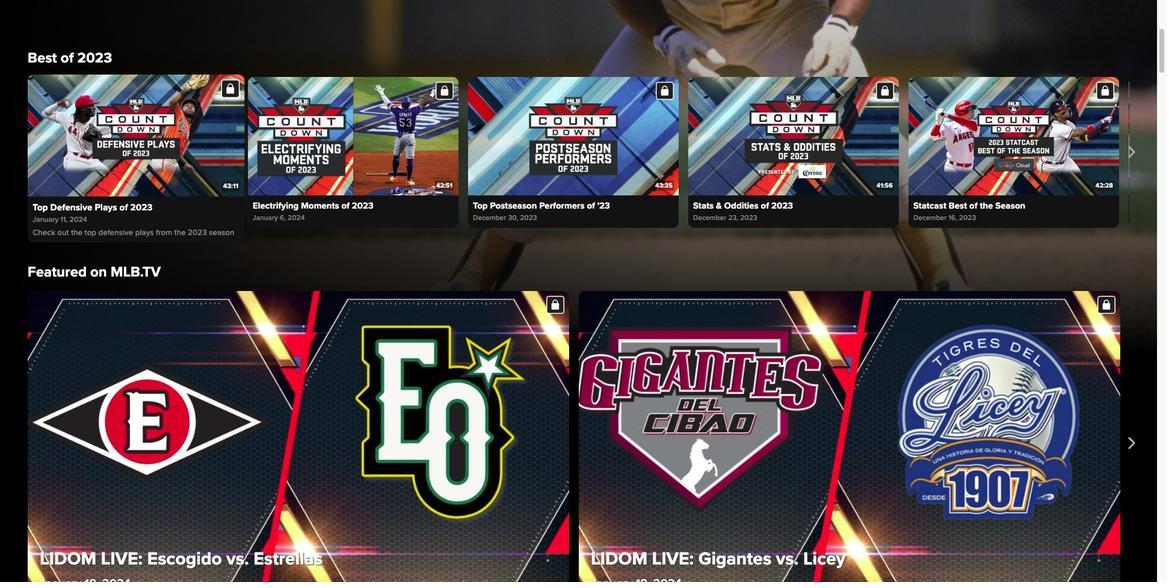 Task type: describe. For each thing, give the bounding box(es) containing it.
2024 for top defensive plays of 2023 january 11, 2024
[[68, 213, 85, 222]]

top for top defensive plays of 2023
[[32, 200, 47, 211]]

11, for top defensive plays of 2023 january 11, 2024
[[60, 213, 66, 222]]

lidom live: escogido vs. estrellas image
[[28, 291, 569, 582]]

43:35
[[655, 182, 673, 189]]

lidom live: escogido vs. estrellas link
[[28, 291, 569, 582]]

of inside top defensive plays of 2023 january 11, 2024 check out the top defensive plays from the 2023 season
[[120, 202, 129, 213]]

2024 inside electrifying moments of 2023 january 6, 2024
[[288, 213, 305, 223]]

season
[[995, 200, 1025, 211]]

featured
[[28, 263, 87, 281]]

december for top
[[473, 213, 506, 223]]

moments
[[301, 200, 339, 211]]

11, for top defensive plays of 2023 january 11, 2024 check out the top defensive plays from the 2023 season
[[61, 215, 68, 225]]

&
[[716, 200, 722, 211]]

best inside statcast best of the season december 16, 2023
[[949, 200, 967, 211]]

defensive for top defensive plays of 2023 january 11, 2024
[[50, 200, 90, 211]]

vs. for estrellas
[[226, 548, 249, 570]]

top postseason performers of '23 image
[[468, 77, 679, 195]]

42:51
[[436, 182, 452, 189]]

season
[[210, 228, 236, 238]]

0 horizontal spatial best
[[28, 49, 57, 67]]

plays for top defensive plays of 2023 january 11, 2024 check out the top defensive plays from the 2023 season
[[95, 202, 118, 213]]

stats & oddities of 2023 december 23, 2023
[[693, 200, 793, 222]]

defensive for top defensive plays of 2023 january 11, 2024 check out the top defensive plays from the 2023 season
[[50, 202, 93, 213]]

statcast
[[913, 200, 946, 211]]

41:56
[[877, 181, 893, 189]]

statcast best of the season december 16, 2023
[[913, 200, 1025, 222]]

lidom live: escogido vs. estrellas
[[40, 548, 323, 570]]

mlb.tv
[[111, 263, 161, 281]]

performers
[[539, 200, 585, 211]]

statcast best of the season image
[[909, 77, 1119, 195]]

escogido
[[147, 548, 222, 570]]

top inside top defensive plays of 2023 january 11, 2024 check out the top defensive plays from the 2023 season
[[33, 202, 48, 213]]

on
[[90, 263, 107, 281]]

2023 inside electrifying moments of 2023 january 6, 2024
[[352, 200, 374, 211]]

best of 2023
[[28, 49, 112, 67]]

top defensive plays of 2023 january 11, 2024 check out the top defensive plays from the 2023 season
[[33, 202, 236, 238]]

january for top defensive plays of 2023 january 11, 2024 check out the top defensive plays from the 2023 season
[[33, 215, 59, 225]]

out
[[58, 228, 69, 238]]

of inside top postseason performers of '23 december 30, 2023
[[587, 200, 595, 211]]

30,
[[508, 213, 518, 223]]

plays
[[136, 228, 155, 238]]

of inside top defensive plays of 2023 january 11, 2024
[[117, 200, 125, 211]]

plays for top defensive plays of 2023 january 11, 2024
[[93, 200, 115, 211]]

january for top defensive plays of 2023 january 11, 2024
[[32, 213, 58, 222]]

6,
[[280, 213, 286, 223]]

live: for gigantes
[[652, 548, 694, 570]]

licey
[[803, 548, 845, 570]]

electrifying
[[253, 200, 299, 211]]

featured on mlb.tv
[[28, 263, 161, 281]]



Task type: locate. For each thing, give the bounding box(es) containing it.
1 horizontal spatial vs.
[[776, 548, 799, 570]]

stats & oddities of 2023 image
[[688, 77, 899, 195]]

43:11 for 2nd top defensive plays of 2023 image from the bottom
[[225, 182, 240, 190]]

0 horizontal spatial lidom
[[40, 548, 96, 570]]

2024 up top
[[70, 215, 88, 225]]

the top 30 finishes of 2023 image
[[1129, 77, 1166, 195]]

of
[[61, 49, 74, 67], [117, 200, 125, 211], [761, 200, 769, 211], [969, 200, 977, 211], [341, 200, 350, 211], [587, 200, 595, 211], [120, 202, 129, 213]]

2024 for top defensive plays of 2023 january 11, 2024 check out the top defensive plays from the 2023 season
[[70, 215, 88, 225]]

of inside statcast best of the season december 16, 2023
[[969, 200, 977, 211]]

0 horizontal spatial vs.
[[226, 548, 249, 570]]

1 horizontal spatial the
[[175, 228, 187, 238]]

check
[[33, 228, 56, 238]]

2023
[[77, 49, 112, 67], [127, 200, 149, 211], [771, 200, 793, 211], [352, 200, 374, 211], [131, 202, 154, 213], [740, 213, 757, 222], [959, 213, 976, 222], [520, 213, 537, 223], [189, 228, 208, 238]]

11,
[[60, 213, 66, 222], [61, 215, 68, 225]]

top postseason performers of '23 december 30, 2023
[[473, 200, 610, 223]]

2023 inside top defensive plays of 2023 january 11, 2024
[[127, 200, 149, 211]]

top
[[32, 200, 47, 211], [473, 200, 488, 211], [33, 202, 48, 213]]

2 horizontal spatial the
[[980, 200, 993, 211]]

top defensive plays of 2023 image
[[28, 74, 246, 197], [28, 77, 238, 195]]

1 horizontal spatial best
[[949, 200, 967, 211]]

the right the from
[[175, 228, 187, 238]]

43:11
[[217, 181, 232, 189], [225, 182, 240, 190]]

2 horizontal spatial december
[[913, 213, 947, 222]]

2 december from the left
[[913, 213, 947, 222]]

top
[[85, 228, 97, 238]]

top inside top postseason performers of '23 december 30, 2023
[[473, 200, 488, 211]]

vs.
[[226, 548, 249, 570], [776, 548, 799, 570]]

the right out
[[71, 228, 83, 238]]

lidom
[[40, 548, 96, 570], [591, 548, 647, 570]]

vs. left estrellas
[[226, 548, 249, 570]]

electrifying moments of 2023 image
[[248, 77, 458, 195]]

december for stats
[[693, 213, 726, 222]]

43:11 for second top defensive plays of 2023 image from the top of the page
[[217, 181, 232, 189]]

december down statcast
[[913, 213, 947, 222]]

defensive
[[50, 200, 90, 211], [50, 202, 93, 213]]

the
[[980, 200, 993, 211], [71, 228, 83, 238], [175, 228, 187, 238]]

1 horizontal spatial december
[[693, 213, 726, 222]]

2 lidom from the left
[[591, 548, 647, 570]]

gigantes
[[698, 548, 771, 570]]

1 live: from the left
[[101, 548, 143, 570]]

23,
[[728, 213, 738, 222]]

2024
[[68, 213, 85, 222], [288, 213, 305, 223], [70, 215, 88, 225]]

of inside electrifying moments of 2023 january 6, 2024
[[341, 200, 350, 211]]

december inside statcast best of the season december 16, 2023
[[913, 213, 947, 222]]

december left 30,
[[473, 213, 506, 223]]

january inside top defensive plays of 2023 january 11, 2024 check out the top defensive plays from the 2023 season
[[33, 215, 59, 225]]

december down stats
[[693, 213, 726, 222]]

top defensive plays of 2023 january 11, 2024
[[32, 200, 149, 222]]

january
[[32, 213, 58, 222], [253, 213, 278, 223], [33, 215, 59, 225]]

vs. for licey
[[776, 548, 799, 570]]

december
[[693, 213, 726, 222], [913, 213, 947, 222], [473, 213, 506, 223]]

lidom live: gigantes vs. licey image
[[579, 291, 1120, 582]]

0 horizontal spatial live:
[[101, 548, 143, 570]]

december inside top postseason performers of '23 december 30, 2023
[[473, 213, 506, 223]]

january inside top defensive plays of 2023 january 11, 2024
[[32, 213, 58, 222]]

lidom for lidom live: escogido vs. estrellas
[[40, 548, 96, 570]]

1 december from the left
[[693, 213, 726, 222]]

1 lidom from the left
[[40, 548, 96, 570]]

lidom live: gigantes vs. licey
[[591, 548, 845, 570]]

1 horizontal spatial live:
[[652, 548, 694, 570]]

of inside the stats & oddities of 2023 december 23, 2023
[[761, 200, 769, 211]]

2023 inside statcast best of the season december 16, 2023
[[959, 213, 976, 222]]

1 top defensive plays of 2023 image from the top
[[28, 74, 246, 197]]

vs. left licey
[[776, 548, 799, 570]]

from
[[157, 228, 173, 238]]

2024 inside top defensive plays of 2023 january 11, 2024 check out the top defensive plays from the 2023 season
[[70, 215, 88, 225]]

1 vertical spatial best
[[949, 200, 967, 211]]

december for statcast
[[913, 213, 947, 222]]

plays inside top defensive plays of 2023 january 11, 2024 check out the top defensive plays from the 2023 season
[[95, 202, 118, 213]]

plays inside top defensive plays of 2023 january 11, 2024
[[93, 200, 115, 211]]

electrifying moments of 2023 january 6, 2024
[[253, 200, 374, 223]]

'23
[[597, 200, 610, 211]]

3 december from the left
[[473, 213, 506, 223]]

the inside statcast best of the season december 16, 2023
[[980, 200, 993, 211]]

2 top defensive plays of 2023 image from the top
[[28, 77, 238, 195]]

plays up top
[[93, 200, 115, 211]]

stats
[[693, 200, 714, 211]]

top inside top defensive plays of 2023 january 11, 2024
[[32, 200, 47, 211]]

oddities
[[724, 200, 759, 211]]

2024 up out
[[68, 213, 85, 222]]

11, inside top defensive plays of 2023 january 11, 2024
[[60, 213, 66, 222]]

1 vs. from the left
[[226, 548, 249, 570]]

january inside electrifying moments of 2023 january 6, 2024
[[253, 213, 278, 223]]

16,
[[949, 213, 957, 222]]

2023 inside top postseason performers of '23 december 30, 2023
[[520, 213, 537, 223]]

top for top postseason performers of '23
[[473, 200, 488, 211]]

0 horizontal spatial the
[[71, 228, 83, 238]]

live:
[[101, 548, 143, 570], [652, 548, 694, 570]]

plays
[[93, 200, 115, 211], [95, 202, 118, 213]]

42:28
[[1096, 181, 1113, 189]]

2024 inside top defensive plays of 2023 january 11, 2024
[[68, 213, 85, 222]]

live: for escogido
[[101, 548, 143, 570]]

0 vertical spatial best
[[28, 49, 57, 67]]

defensive inside top defensive plays of 2023 january 11, 2024 check out the top defensive plays from the 2023 season
[[50, 202, 93, 213]]

lidom for lidom live: gigantes vs. licey
[[591, 548, 647, 570]]

the left season
[[980, 200, 993, 211]]

plays up defensive
[[95, 202, 118, 213]]

lidom live: gigantes vs. licey link
[[579, 291, 1120, 582]]

1 horizontal spatial lidom
[[591, 548, 647, 570]]

2024 right 6,
[[288, 213, 305, 223]]

2 vs. from the left
[[776, 548, 799, 570]]

defensive inside top defensive plays of 2023 january 11, 2024
[[50, 200, 90, 211]]

2 live: from the left
[[652, 548, 694, 570]]

postseason
[[490, 200, 537, 211]]

best
[[28, 49, 57, 67], [949, 200, 967, 211]]

december inside the stats & oddities of 2023 december 23, 2023
[[693, 213, 726, 222]]

11, inside top defensive plays of 2023 january 11, 2024 check out the top defensive plays from the 2023 season
[[61, 215, 68, 225]]

estrellas
[[254, 548, 323, 570]]

0 horizontal spatial december
[[473, 213, 506, 223]]

defensive
[[99, 228, 134, 238]]



Task type: vqa. For each thing, say whether or not it's contained in the screenshot.
Official Information dropdown button
no



